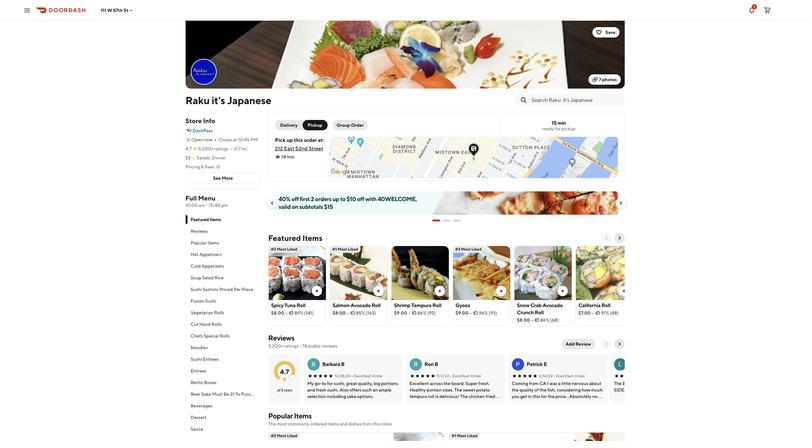 Task type: describe. For each thing, give the bounding box(es) containing it.
sushi sashimi priced per piece button
[[186, 284, 261, 295]]

salads,
[[197, 155, 211, 160]]

dishes
[[349, 422, 362, 427]]

per
[[234, 287, 241, 292]]

0 vertical spatial ratings
[[214, 146, 228, 151]]

$15
[[324, 204, 333, 210]]

0 horizontal spatial b
[[312, 361, 316, 368]]

min for 15
[[558, 120, 567, 126]]

roll for shrimp tempura roll
[[433, 303, 442, 309]]

#2 most liked for bottom spicy tuna roll image
[[271, 434, 297, 438]]

special
[[204, 334, 219, 339]]

86% (92)
[[418, 311, 436, 316]]

priced
[[220, 287, 233, 292]]

popular for popular items
[[191, 240, 207, 246]]

89% (141)
[[295, 311, 314, 316]]

sake
[[201, 392, 211, 397]]

sushi for sushi entrees
[[191, 357, 202, 362]]

sushi entrees button
[[186, 354, 261, 365]]

sushi sashimi priced per piece
[[191, 287, 253, 292]]

am
[[199, 203, 205, 208]]

4 add item to cart image from the left
[[560, 289, 565, 294]]

10:45 inside the full menu 10:00 am - 10:45 pm
[[209, 203, 221, 208]]

with
[[366, 196, 377, 203]]

• doordash order for r
[[450, 374, 482, 379]]

liked for spicy tuna roll
[[287, 247, 297, 252]]

piece
[[242, 287, 253, 292]]

popular for popular items the most commonly ordered items and dishes from this store
[[268, 412, 293, 420]]

cut hand rolls
[[191, 322, 222, 327]]

barbara b
[[322, 361, 345, 368]]

shrimp
[[394, 303, 411, 309]]

order
[[304, 137, 317, 143]]

0 items, open order cart image
[[764, 6, 772, 14]]

rolls for hand
[[212, 322, 222, 327]]

group order
[[337, 123, 364, 128]]

111 w 57th st
[[101, 8, 128, 13]]

street
[[309, 146, 323, 152]]

japanese
[[227, 94, 272, 106]]

spicy
[[271, 303, 284, 309]]

• doordash order for p
[[554, 374, 585, 379]]

beer sake must be 21 to purchase
[[191, 392, 261, 397]]

first
[[300, 196, 310, 203]]

shrimp tempura roll
[[394, 303, 442, 309]]

roll for salmon avocado roll
[[372, 303, 381, 309]]

#1 most liked for rightmost salmon avocado roll image
[[452, 434, 478, 438]]

shrimp tempura roll image
[[392, 246, 449, 300]]

b for b
[[341, 361, 345, 368]]

order inside button
[[351, 123, 364, 128]]

to
[[340, 196, 346, 203]]

dessert button
[[186, 412, 261, 424]]

$7.00
[[579, 311, 591, 316]]

beer sake must be 21 to purchase button
[[186, 389, 261, 400]]

entrees inside button
[[203, 357, 219, 362]]

beverages
[[191, 404, 212, 409]]

r
[[414, 361, 418, 368]]

items
[[328, 422, 339, 427]]

85%
[[356, 311, 365, 316]]

96%
[[479, 311, 488, 316]]

pick up this order at: 212 east 52nd street
[[275, 137, 324, 152]]

reviews 5,200+ ratings • 78 public reviews
[[268, 334, 338, 349]]

at:
[[318, 137, 324, 143]]

avocado inside snow crab avocado crunch roll
[[543, 303, 563, 309]]

91% (48)
[[601, 311, 619, 316]]

east
[[284, 146, 294, 152]]

commonly
[[288, 422, 310, 427]]

14
[[282, 154, 286, 160]]

1 off from the left
[[292, 196, 299, 203]]

liked for salmon avocado roll
[[348, 247, 358, 252]]

popular items button
[[186, 237, 261, 249]]

gyoza image
[[453, 246, 510, 300]]

2 off from the left
[[357, 196, 364, 203]]

• right 2/16/22
[[554, 374, 555, 379]]

e
[[544, 361, 547, 368]]

(141)
[[304, 311, 314, 316]]

orders
[[315, 196, 332, 203]]

ratings inside the reviews 5,200+ ratings • 78 public reviews
[[285, 344, 299, 349]]

fees
[[205, 164, 214, 170]]

21
[[230, 392, 235, 397]]

5,200+ inside the reviews 5,200+ ratings • 78 public reviews
[[268, 344, 284, 349]]

st
[[124, 8, 128, 13]]

entrees inside "button"
[[191, 369, 207, 374]]

$8.00 for snow crab avocado crunch roll
[[517, 318, 530, 323]]

roll inside snow crab avocado crunch roll
[[535, 310, 544, 316]]

fusion sushi
[[191, 299, 216, 304]]

to
[[236, 392, 240, 397]]

boxes
[[204, 380, 217, 385]]

snow
[[517, 303, 530, 309]]

info
[[203, 117, 215, 125]]

soup salad rice button
[[186, 272, 261, 284]]

map region
[[296, 85, 627, 251]]

soup
[[191, 275, 201, 281]]

2 #2 from the top
[[271, 434, 276, 438]]

212 east 52nd street link
[[275, 146, 323, 152]]

stars
[[284, 388, 292, 393]]

open
[[191, 137, 203, 142]]

14 min
[[282, 154, 295, 160]]

tuna
[[285, 303, 296, 309]]

add item to cart image for shrimp tempura roll
[[437, 289, 442, 294]]

sashimi
[[203, 287, 219, 292]]

1 avocado from the left
[[351, 303, 371, 309]]

more
[[222, 176, 233, 181]]

subtotals
[[300, 204, 323, 210]]

78
[[302, 344, 307, 349]]

featured inside heading
[[268, 234, 301, 243]]

$10
[[347, 196, 356, 203]]

reviews for reviews
[[191, 229, 208, 234]]

order methods option group
[[275, 120, 328, 130]]

1 #2 from the top
[[271, 247, 276, 252]]

rolls inside vegetarian rolls button
[[214, 310, 224, 315]]

• down spicy tuna roll
[[286, 311, 288, 316]]

chefs special rolls
[[191, 334, 230, 339]]

(48)
[[610, 311, 619, 316]]

full menu 10:00 am - 10:45 pm
[[186, 194, 228, 208]]

appetizers for cold appetizers
[[202, 264, 224, 269]]

$$ • salads, dinner
[[186, 155, 226, 160]]

7 photos button
[[589, 74, 621, 85]]

1 horizontal spatial featured items
[[268, 234, 323, 243]]

items inside button
[[208, 240, 219, 246]]

previous button of carousel image
[[270, 201, 275, 206]]

items inside heading
[[303, 234, 323, 243]]

raku
[[186, 94, 210, 106]]

rolls for special
[[220, 334, 230, 339]]

most for spicy tuna roll
[[277, 247, 286, 252]]

up inside the 'pick up this order at: 212 east 52nd street'
[[287, 137, 293, 143]]

• right 12/28/22
[[351, 374, 353, 379]]

rice
[[215, 275, 224, 281]]

soup salad rice
[[191, 275, 224, 281]]

dinner
[[212, 155, 226, 160]]

ordered
[[311, 422, 327, 427]]

40welcome,
[[378, 196, 417, 203]]

#1 for salmon avocado roll image to the top
[[332, 247, 337, 252]]

• inside the reviews 5,200+ ratings • 78 public reviews
[[300, 344, 301, 349]]

$9.00 for shrimp tempura roll
[[394, 311, 407, 316]]

next image
[[617, 342, 622, 347]]

add item to cart image for spicy tuna roll
[[314, 289, 320, 294]]

pickup
[[562, 126, 576, 131]]

doordash for r
[[452, 374, 470, 379]]

cold appetizers
[[191, 264, 224, 269]]

ready
[[543, 126, 554, 131]]

order for b
[[372, 374, 383, 379]]

items inside popular items the most commonly ordered items and dishes from this store
[[294, 412, 312, 420]]

1 horizontal spatial salmon avocado roll image
[[575, 433, 625, 441]]

popular items the most commonly ordered items and dishes from this store
[[268, 412, 392, 427]]

liked for gyoza
[[472, 247, 482, 252]]

#2 most liked for the topmost spicy tuna roll image
[[271, 247, 297, 252]]

select promotional banner element
[[432, 215, 461, 227]]

dessert
[[191, 415, 207, 420]]



Task type: locate. For each thing, give the bounding box(es) containing it.
1 vertical spatial #2
[[271, 434, 276, 438]]

sushi down sashimi
[[205, 299, 216, 304]]

doordash right 12/28/22
[[354, 374, 372, 379]]

doordash for b
[[354, 374, 372, 379]]

0.7
[[234, 146, 241, 151]]

california roll image
[[576, 246, 633, 300]]

2 doordash from the left
[[452, 374, 470, 379]]

0 horizontal spatial • doordash order
[[351, 374, 383, 379]]

liked
[[287, 247, 297, 252], [348, 247, 358, 252], [472, 247, 482, 252], [287, 434, 297, 438], [467, 434, 478, 438]]

2 vertical spatial rolls
[[220, 334, 230, 339]]

popular
[[191, 240, 207, 246], [268, 412, 293, 420]]

pickup
[[308, 123, 323, 128]]

next button of carousel image
[[619, 201, 624, 206]]

(163)
[[366, 311, 376, 316]]

1 horizontal spatial 86%
[[541, 318, 550, 323]]

on
[[292, 204, 298, 210]]

86% for tempura
[[418, 311, 427, 316]]

bento boxes button
[[186, 377, 261, 389]]

add item to cart image for gyoza
[[499, 289, 504, 294]]

2
[[311, 196, 314, 203]]

most
[[277, 422, 287, 427]]

roll up the 89%
[[297, 303, 306, 309]]

items down subtotals
[[303, 234, 323, 243]]

store
[[382, 422, 392, 427]]

up
[[287, 137, 293, 143], [333, 196, 339, 203]]

doordash for p
[[556, 374, 574, 379]]

#3 most liked
[[455, 247, 482, 252]]

1 vertical spatial featured
[[268, 234, 301, 243]]

0 vertical spatial reviews
[[191, 229, 208, 234]]

0 horizontal spatial up
[[287, 137, 293, 143]]

1 horizontal spatial add item to cart image
[[622, 289, 627, 294]]

1 vertical spatial up
[[333, 196, 339, 203]]

off up on
[[292, 196, 299, 203]]

0 horizontal spatial 10:45
[[209, 203, 221, 208]]

popular inside button
[[191, 240, 207, 246]]

2 #2 most liked from the top
[[271, 434, 297, 438]]

save
[[606, 30, 616, 35]]

add item to cart image for salmon avocado roll
[[376, 289, 381, 294]]

spicy tuna roll image
[[269, 246, 326, 300], [394, 433, 444, 441]]

0 horizontal spatial add item to cart image
[[437, 289, 442, 294]]

0 horizontal spatial 4.7
[[186, 146, 192, 151]]

0 vertical spatial 4.7
[[186, 146, 192, 151]]

reviews
[[191, 229, 208, 234], [268, 334, 295, 342]]

1 vertical spatial sushi
[[205, 299, 216, 304]]

3 add item to cart image from the left
[[499, 289, 504, 294]]

closes
[[219, 137, 232, 142]]

powered by google image
[[331, 169, 350, 175]]

of
[[277, 388, 281, 393]]

from
[[363, 422, 372, 427]]

0 horizontal spatial reviews
[[191, 229, 208, 234]]

0.7 mi
[[234, 146, 247, 151]]

0 horizontal spatial popular
[[191, 240, 207, 246]]

15
[[552, 120, 557, 126]]

1 add item to cart image from the left
[[437, 289, 442, 294]]

previous image
[[604, 342, 609, 347]]

entrees up bento
[[191, 369, 207, 374]]

roll for spicy tuna roll
[[297, 303, 306, 309]]

add item to cart image
[[437, 289, 442, 294], [622, 289, 627, 294]]

1 horizontal spatial 5,200+
[[268, 344, 284, 349]]

1 vertical spatial 4.7
[[280, 368, 289, 376]]

0 vertical spatial popular
[[191, 240, 207, 246]]

$8.00 for salmon avocado roll
[[333, 311, 346, 316]]

1 horizontal spatial $8.00
[[333, 311, 346, 316]]

• down california roll
[[592, 311, 594, 316]]

57th
[[113, 8, 123, 13]]

w
[[107, 8, 112, 13]]

cut
[[191, 322, 199, 327]]

doordash right 2/16/22
[[556, 374, 574, 379]]

2/16/22
[[539, 374, 553, 379]]

1 horizontal spatial featured
[[268, 234, 301, 243]]

1 $9.00 from the left
[[394, 311, 407, 316]]

featured items
[[191, 217, 221, 222], [268, 234, 323, 243]]

1 horizontal spatial #1
[[452, 434, 456, 438]]

4.7 up $$
[[186, 146, 192, 151]]

• down gyoza
[[470, 311, 472, 316]]

sushi down "noodles"
[[191, 357, 202, 362]]

#2 most liked down most
[[271, 434, 297, 438]]

&
[[201, 164, 204, 170]]

this right from
[[373, 422, 381, 427]]

1 horizontal spatial 10:45
[[238, 137, 250, 142]]

#1 most liked for salmon avocado roll image to the top
[[332, 247, 358, 252]]

l
[[619, 361, 622, 368]]

2 add item to cart image from the left
[[622, 289, 627, 294]]

#2 down the
[[271, 434, 276, 438]]

• left 0.7
[[230, 146, 232, 151]]

doordash right 9/2/22
[[452, 374, 470, 379]]

full
[[186, 194, 197, 202]]

1 vertical spatial appetizers
[[202, 264, 224, 269]]

1 vertical spatial featured items
[[268, 234, 323, 243]]

gyoza
[[456, 303, 470, 309]]

0 vertical spatial spicy tuna roll image
[[269, 246, 326, 300]]

(68)
[[550, 318, 559, 323]]

0 vertical spatial min
[[558, 120, 567, 126]]

9/2/22
[[437, 374, 449, 379]]

10:45 right at
[[238, 137, 250, 142]]

ratings down reviews link
[[285, 344, 299, 349]]

group
[[337, 123, 350, 128]]

0 vertical spatial 10:45
[[238, 137, 250, 142]]

review
[[576, 342, 591, 347]]

3 • doordash order from the left
[[554, 374, 585, 379]]

0 vertical spatial 5,200+
[[198, 146, 214, 151]]

items up commonly
[[294, 412, 312, 420]]

avocado up the (68)
[[543, 303, 563, 309]]

salmon
[[333, 303, 350, 309]]

1
[[754, 5, 756, 9]]

1 vertical spatial 5,200+
[[268, 344, 284, 349]]

group order button
[[333, 120, 368, 130]]

0 vertical spatial 86%
[[418, 311, 427, 316]]

0 vertical spatial appetizers
[[199, 252, 222, 257]]

1 horizontal spatial off
[[357, 196, 364, 203]]

-
[[206, 203, 208, 208]]

1 horizontal spatial avocado
[[543, 303, 563, 309]]

the
[[268, 422, 276, 427]]

• left the 78
[[300, 344, 301, 349]]

1 #2 most liked from the top
[[271, 247, 297, 252]]

1 vertical spatial this
[[373, 422, 381, 427]]

1 add item to cart image from the left
[[314, 289, 320, 294]]

add item to cart image
[[314, 289, 320, 294], [376, 289, 381, 294], [499, 289, 504, 294], [560, 289, 565, 294]]

1 vertical spatial min
[[287, 154, 295, 160]]

(92)
[[428, 311, 436, 316]]

order for p
[[575, 374, 585, 379]]

#1 for rightmost salmon avocado roll image
[[452, 434, 456, 438]]

roll down crab
[[535, 310, 544, 316]]

0 vertical spatial sushi
[[191, 287, 202, 292]]

86% left the (68)
[[541, 318, 550, 323]]

1 horizontal spatial 4.7
[[280, 368, 289, 376]]

5,200+ down reviews link
[[268, 344, 284, 349]]

avocado up 85%
[[351, 303, 371, 309]]

• down shrimp
[[409, 311, 411, 316]]

most for salmon avocado roll
[[338, 247, 347, 252]]

0 vertical spatial #2 most liked
[[271, 247, 297, 252]]

3 doordash from the left
[[556, 374, 574, 379]]

#2 down featured items heading
[[271, 247, 276, 252]]

appetizers inside cold appetizers button
[[202, 264, 224, 269]]

add item to cart image for california roll
[[622, 289, 627, 294]]

up inside '40% off first 2 orders up to $10 off with 40welcome, valid on subtotals $15'
[[333, 196, 339, 203]]

2 avocado from the left
[[543, 303, 563, 309]]

2 $9.00 from the left
[[456, 311, 469, 316]]

0 horizontal spatial featured items
[[191, 217, 221, 222]]

4.7 up of 5 stars
[[280, 368, 289, 376]]

this up 212 east 52nd street link
[[294, 137, 303, 143]]

min
[[558, 120, 567, 126], [287, 154, 295, 160]]

rolls inside cut hand rolls button
[[212, 322, 222, 327]]

featured items down -
[[191, 217, 221, 222]]

next button of carousel image
[[617, 236, 622, 241]]

hot
[[191, 252, 199, 257]]

0 horizontal spatial featured
[[191, 217, 209, 222]]

1 vertical spatial entrees
[[191, 369, 207, 374]]

featured items heading
[[268, 233, 323, 243]]

Delivery radio
[[275, 120, 307, 130]]

0 horizontal spatial avocado
[[351, 303, 371, 309]]

reviews inside the reviews 5,200+ ratings • 78 public reviews
[[268, 334, 295, 342]]

1 vertical spatial rolls
[[212, 322, 222, 327]]

sushi down soup
[[191, 287, 202, 292]]

patrick e
[[527, 361, 547, 368]]

• down the crunch
[[532, 318, 533, 323]]

85% (163)
[[356, 311, 376, 316]]

2 horizontal spatial $8.00
[[517, 318, 530, 323]]

2 • doordash order from the left
[[450, 374, 482, 379]]

noodles button
[[186, 342, 261, 354]]

$8.00 for spicy tuna roll
[[271, 311, 284, 316]]

appetizers for hot appetizers
[[199, 252, 222, 257]]

1 vertical spatial #1 most liked
[[452, 434, 478, 438]]

rolls inside chefs special rolls button
[[220, 334, 230, 339]]

1 horizontal spatial this
[[373, 422, 381, 427]]

open menu image
[[23, 6, 31, 14]]

1 horizontal spatial b
[[341, 361, 345, 368]]

Item Search search field
[[532, 97, 620, 104]]

most
[[277, 247, 286, 252], [338, 247, 347, 252], [462, 247, 471, 252], [277, 434, 286, 438], [457, 434, 467, 438]]

must
[[212, 392, 223, 397]]

items up hot appetizers on the bottom left of the page
[[208, 240, 219, 246]]

0 horizontal spatial salmon avocado roll image
[[330, 246, 387, 300]]

snow crab avocado crunch roll image
[[515, 246, 572, 300]]

111 w 57th st button
[[101, 8, 133, 13]]

up up east on the top left of the page
[[287, 137, 293, 143]]

• closes at 10:45 pm
[[215, 137, 258, 142]]

1 horizontal spatial spicy tuna roll image
[[394, 433, 444, 441]]

0 vertical spatial featured
[[191, 217, 209, 222]]

reviews inside "button"
[[191, 229, 208, 234]]

0 vertical spatial #2
[[271, 247, 276, 252]]

2 horizontal spatial doordash
[[556, 374, 574, 379]]

0 horizontal spatial 86%
[[418, 311, 427, 316]]

be
[[224, 392, 229, 397]]

Pickup radio
[[303, 120, 328, 130]]

sushi for sushi sashimi priced per piece
[[191, 287, 202, 292]]

bento
[[191, 380, 203, 385]]

public
[[308, 344, 321, 349]]

$9.00 down gyoza
[[456, 311, 469, 316]]

0 horizontal spatial doordash
[[354, 374, 372, 379]]

1 vertical spatial reviews
[[268, 334, 295, 342]]

0 vertical spatial rolls
[[214, 310, 224, 315]]

1 horizontal spatial min
[[558, 120, 567, 126]]

1 vertical spatial 86%
[[541, 318, 550, 323]]

previous button of carousel image
[[604, 236, 609, 241]]

1 horizontal spatial reviews
[[268, 334, 295, 342]]

featured items down on
[[268, 234, 323, 243]]

86% (68)
[[541, 318, 559, 323]]

1 vertical spatial popular
[[268, 412, 293, 420]]

1 horizontal spatial $9.00
[[456, 311, 469, 316]]

0 horizontal spatial $8.00
[[271, 311, 284, 316]]

b left barbara
[[312, 361, 316, 368]]

of 5 stars
[[277, 388, 292, 393]]

vegetarian
[[191, 310, 213, 315]]

hot appetizers button
[[186, 249, 261, 260]]

rolls up the noodles button
[[220, 334, 230, 339]]

• doordash order for b
[[351, 374, 383, 379]]

• right 'now'
[[215, 137, 217, 142]]

appetizers up salad
[[202, 264, 224, 269]]

#1
[[332, 247, 337, 252], [452, 434, 456, 438]]

sushi entrees
[[191, 357, 219, 362]]

rolls down fusion sushi button
[[214, 310, 224, 315]]

min inside 15 min ready for pickup
[[558, 120, 567, 126]]

1 horizontal spatial #1 most liked
[[452, 434, 478, 438]]

• right 9/2/22
[[450, 374, 452, 379]]

this inside the 'pick up this order at: 212 east 52nd street'
[[294, 137, 303, 143]]

1 vertical spatial spicy tuna roll image
[[394, 433, 444, 441]]

0 vertical spatial featured items
[[191, 217, 221, 222]]

0 vertical spatial salmon avocado roll image
[[330, 246, 387, 300]]

california
[[579, 303, 601, 309]]

this inside popular items the most commonly ordered items and dishes from this store
[[373, 422, 381, 427]]

$$
[[186, 155, 191, 160]]

1 horizontal spatial • doordash order
[[450, 374, 482, 379]]

0 horizontal spatial ratings
[[214, 146, 228, 151]]

• doordash order right 12/28/22
[[351, 374, 383, 379]]

1 vertical spatial #1
[[452, 434, 456, 438]]

5,200+ up $$ • salads, dinner
[[198, 146, 214, 151]]

b for r
[[435, 361, 438, 368]]

2 add item to cart image from the left
[[376, 289, 381, 294]]

• down "salmon"
[[347, 311, 349, 316]]

$8.00 down the crunch
[[517, 318, 530, 323]]

order for r
[[471, 374, 482, 379]]

2 horizontal spatial b
[[435, 361, 438, 368]]

off right $10
[[357, 196, 364, 203]]

reviews for reviews 5,200+ ratings • 78 public reviews
[[268, 334, 295, 342]]

0 horizontal spatial spicy tuna roll image
[[269, 246, 326, 300]]

roll up 91%
[[602, 303, 611, 309]]

• right $$
[[193, 155, 195, 160]]

bento boxes
[[191, 380, 217, 385]]

roll up (163)
[[372, 303, 381, 309]]

roll up "(92)"
[[433, 303, 442, 309]]

1 horizontal spatial ratings
[[285, 344, 299, 349]]

entrees down "noodles"
[[203, 357, 219, 362]]

2 vertical spatial sushi
[[191, 357, 202, 362]]

featured down am on the left of page
[[191, 217, 209, 222]]

10:45 right -
[[209, 203, 221, 208]]

min right 14
[[287, 154, 295, 160]]

#3
[[455, 247, 461, 252]]

86% for crab
[[541, 318, 550, 323]]

0 vertical spatial entrees
[[203, 357, 219, 362]]

89%
[[295, 311, 304, 316]]

0 horizontal spatial $9.00
[[394, 311, 407, 316]]

popular up most
[[268, 412, 293, 420]]

4.7
[[186, 146, 192, 151], [280, 368, 289, 376]]

b
[[312, 361, 316, 368], [341, 361, 345, 368], [435, 361, 438, 368]]

1 doordash from the left
[[354, 374, 372, 379]]

open now
[[191, 137, 213, 142]]

this
[[294, 137, 303, 143], [373, 422, 381, 427]]

$8.00 down "salmon"
[[333, 311, 346, 316]]

b right barbara
[[341, 361, 345, 368]]

most for gyoza
[[462, 247, 471, 252]]

min for 14
[[287, 154, 295, 160]]

menu
[[198, 194, 216, 202]]

$9.00 for gyoza
[[456, 311, 469, 316]]

popular inside popular items the most commonly ordered items and dishes from this store
[[268, 412, 293, 420]]

roll
[[297, 303, 306, 309], [372, 303, 381, 309], [433, 303, 442, 309], [602, 303, 611, 309], [535, 310, 544, 316]]

1 • doordash order from the left
[[351, 374, 383, 379]]

raku  it's japanese image
[[186, 21, 625, 89], [191, 60, 216, 84]]

featured down 'valid'
[[268, 234, 301, 243]]

2 horizontal spatial • doordash order
[[554, 374, 585, 379]]

86% down tempura
[[418, 311, 427, 316]]

items up reviews "button"
[[210, 217, 221, 222]]

1 vertical spatial salmon avocado roll image
[[575, 433, 625, 441]]

popular up hot
[[191, 240, 207, 246]]

ratings up dinner
[[214, 146, 228, 151]]

1 horizontal spatial doordash
[[452, 374, 470, 379]]

0 horizontal spatial #1
[[332, 247, 337, 252]]

cut hand rolls button
[[186, 319, 261, 330]]

1 vertical spatial ratings
[[285, 344, 299, 349]]

see
[[213, 176, 221, 181]]

1 horizontal spatial popular
[[268, 412, 293, 420]]

0 horizontal spatial this
[[294, 137, 303, 143]]

delivery
[[280, 123, 298, 128]]

#2 most liked down featured items heading
[[271, 247, 297, 252]]

0 vertical spatial #1 most liked
[[332, 247, 358, 252]]

appetizers inside "hot appetizers" 'button'
[[199, 252, 222, 257]]

1 vertical spatial #2 most liked
[[271, 434, 297, 438]]

min right 15
[[558, 120, 567, 126]]

appetizers up cold appetizers
[[199, 252, 222, 257]]

1 horizontal spatial up
[[333, 196, 339, 203]]

add review button
[[562, 339, 595, 349]]

• doordash order right 2/16/22
[[554, 374, 585, 379]]

91%
[[601, 311, 609, 316]]

0 horizontal spatial min
[[287, 154, 295, 160]]

0 vertical spatial up
[[287, 137, 293, 143]]

notification bell image
[[748, 6, 756, 14]]

•
[[215, 137, 217, 142], [230, 146, 232, 151], [193, 155, 195, 160], [286, 311, 288, 316], [347, 311, 349, 316], [409, 311, 411, 316], [470, 311, 472, 316], [592, 311, 594, 316], [532, 318, 533, 323], [300, 344, 301, 349], [351, 374, 353, 379], [450, 374, 452, 379], [554, 374, 555, 379]]

$9.00 down shrimp
[[394, 311, 407, 316]]

rolls right hand
[[212, 322, 222, 327]]

0 vertical spatial this
[[294, 137, 303, 143]]

1 vertical spatial 10:45
[[209, 203, 221, 208]]

rolls
[[214, 310, 224, 315], [212, 322, 222, 327], [220, 334, 230, 339]]

0 horizontal spatial #1 most liked
[[332, 247, 358, 252]]

salmon avocado roll image
[[330, 246, 387, 300], [575, 433, 625, 441]]

0 horizontal spatial 5,200+
[[198, 146, 214, 151]]

barbara
[[322, 361, 340, 368]]

$8.00 down spicy
[[271, 311, 284, 316]]

up left to
[[333, 196, 339, 203]]

0 vertical spatial #1
[[332, 247, 337, 252]]

0 horizontal spatial off
[[292, 196, 299, 203]]

fusion
[[191, 299, 204, 304]]

tempura
[[412, 303, 432, 309]]

• doordash order right 9/2/22
[[450, 374, 482, 379]]

b right the ron
[[435, 361, 438, 368]]

for
[[555, 126, 561, 131]]



Task type: vqa. For each thing, say whether or not it's contained in the screenshot.


